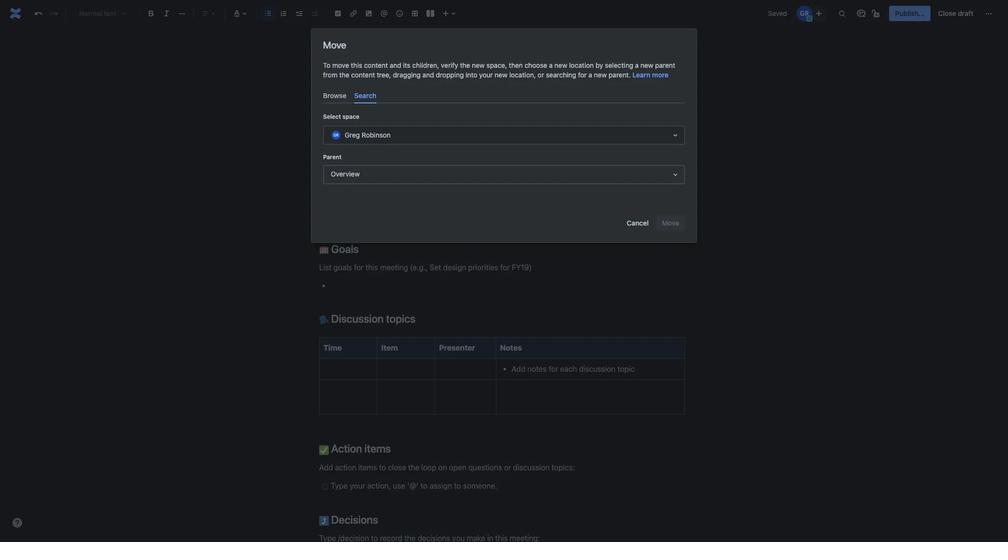Task type: vqa. For each thing, say whether or not it's contained in the screenshot.
last
no



Task type: locate. For each thing, give the bounding box(es) containing it.
location,
[[510, 71, 536, 79]]

1 vertical spatial greg robinson
[[345, 131, 391, 139]]

its
[[403, 61, 411, 69]]

0 vertical spatial greg robinson
[[333, 43, 379, 51]]

new up learn more
[[641, 61, 654, 69]]

bullet list ⌘⇧8 image
[[263, 8, 274, 19]]

robinson inside move dialog
[[362, 131, 391, 139]]

0 horizontal spatial and
[[390, 61, 401, 69]]

robinson up this
[[350, 43, 379, 51]]

Parent text field
[[329, 170, 331, 180]]

the up into
[[460, 61, 470, 69]]

close draft button
[[933, 6, 980, 21]]

to
[[323, 61, 331, 69]]

indent tab image
[[309, 8, 320, 19]]

notes
[[500, 344, 522, 352]]

tree,
[[377, 71, 391, 79]]

a
[[549, 61, 553, 69], [635, 61, 639, 69], [589, 71, 592, 79]]

parent
[[655, 61, 676, 69]]

more
[[652, 71, 669, 79]]

oct
[[322, 126, 334, 135]]

1 horizontal spatial and
[[423, 71, 434, 79]]

Main content area, start typing to enter text. text field
[[314, 105, 691, 543]]

1 vertical spatial greg
[[345, 131, 360, 139]]

by
[[596, 61, 603, 69]]

learn
[[633, 71, 651, 79]]

greg robinson down space at left top
[[345, 131, 391, 139]]

:arrow_heading_up: image
[[319, 517, 329, 526]]

:white_check_mark: image
[[319, 446, 329, 455], [319, 446, 329, 455]]

to move this content and its children, verify the new space, then choose a new location by selecting a new parent from the content tree, dragging and dropping into your new location, or searching for a new parent.
[[323, 61, 676, 79]]

and down children,
[[423, 71, 434, 79]]

:calendar_spiral: image
[[319, 108, 329, 118]]

robinson
[[350, 43, 379, 51], [362, 131, 391, 139]]

tab list
[[319, 88, 689, 104]]

learn more
[[633, 71, 669, 79]]

0 vertical spatial greg
[[333, 43, 348, 51]]

confluence image
[[8, 6, 23, 21], [8, 6, 23, 21]]

new
[[472, 61, 485, 69], [555, 61, 568, 69], [641, 61, 654, 69], [495, 71, 508, 79], [594, 71, 607, 79]]

your
[[479, 71, 493, 79]]

the down "move"
[[339, 71, 350, 79]]

selecting
[[605, 61, 634, 69]]

0 vertical spatial content
[[364, 61, 388, 69]]

participants
[[329, 157, 389, 170]]

greg down space at left top
[[345, 131, 360, 139]]

browse
[[323, 92, 347, 100]]

discussion topics
[[329, 313, 416, 326]]

1 vertical spatial the
[[339, 71, 350, 79]]

action items
[[329, 443, 391, 456]]

and left its
[[390, 61, 401, 69]]

1 horizontal spatial the
[[460, 61, 470, 69]]

Give this page a title text field
[[319, 75, 685, 91]]

topics
[[386, 313, 416, 326]]

searching
[[546, 71, 577, 79]]

choose
[[525, 61, 548, 69]]

:arrow_heading_up: image
[[319, 517, 329, 526]]

tab list containing browse
[[319, 88, 689, 104]]

space
[[343, 113, 360, 121]]

greg
[[333, 43, 348, 51], [345, 131, 360, 139]]

and
[[390, 61, 401, 69], [423, 71, 434, 79]]

robinson up participants
[[362, 131, 391, 139]]

time
[[324, 344, 342, 352]]

greg inside greg robinson link
[[333, 43, 348, 51]]

greg robinson inside move dialog
[[345, 131, 391, 139]]

0 vertical spatial robinson
[[350, 43, 379, 51]]

0 vertical spatial the
[[460, 61, 470, 69]]

content
[[364, 61, 388, 69], [351, 71, 375, 79]]

1 vertical spatial and
[[423, 71, 434, 79]]

a up learn
[[635, 61, 639, 69]]

2 horizontal spatial a
[[635, 61, 639, 69]]

a right for
[[589, 71, 592, 79]]

bold ⌘b image
[[145, 8, 157, 19]]

:goal: image
[[319, 246, 329, 255], [319, 246, 329, 255]]

move
[[332, 61, 349, 69]]

content down this
[[351, 71, 375, 79]]

greg inside move dialog
[[345, 131, 360, 139]]

select space
[[323, 113, 360, 121]]

0 vertical spatial and
[[390, 61, 401, 69]]

1 vertical spatial robinson
[[362, 131, 391, 139]]

redo ⌘⇧z image
[[48, 8, 60, 19]]

add image, video, or file image
[[363, 8, 375, 19]]

open image
[[670, 130, 682, 141]]

greg robinson up this
[[333, 43, 379, 51]]

then
[[509, 61, 523, 69]]

:busts_in_silhouette: image
[[319, 160, 329, 170]]

greg robinson
[[333, 43, 379, 51], [345, 131, 391, 139]]

from
[[323, 71, 338, 79]]

close draft
[[939, 9, 974, 17]]

greg right move this page image on the left top of the page
[[333, 43, 348, 51]]

Select space text field
[[330, 131, 332, 140]]

action item image
[[332, 8, 344, 19]]

move
[[323, 39, 346, 51]]

a up searching
[[549, 61, 553, 69]]

learn more link
[[633, 70, 669, 80]]

:speaking_head: image
[[319, 316, 329, 325]]

the
[[460, 61, 470, 69], [339, 71, 350, 79]]

content up tree,
[[364, 61, 388, 69]]

:busts_in_silhouette: image
[[319, 160, 329, 170]]

undo ⌘z image
[[33, 8, 44, 19]]

:calendar_spiral: image
[[319, 108, 329, 118]]

greg robinson image
[[797, 6, 813, 21]]



Task type: describe. For each thing, give the bounding box(es) containing it.
1 vertical spatial content
[[351, 71, 375, 79]]

new down by at the right of the page
[[594, 71, 607, 79]]

items
[[365, 443, 391, 456]]

0 horizontal spatial a
[[549, 61, 553, 69]]

verify
[[441, 61, 458, 69]]

publish... button
[[890, 6, 931, 21]]

action
[[331, 443, 362, 456]]

open image
[[670, 169, 682, 181]]

parent
[[323, 154, 342, 161]]

link image
[[348, 8, 359, 19]]

new up into
[[472, 61, 485, 69]]

space,
[[487, 61, 507, 69]]

2023
[[349, 126, 368, 135]]

decisions
[[329, 514, 378, 527]]

dropping
[[436, 71, 464, 79]]

new up searching
[[555, 61, 568, 69]]

this
[[351, 61, 362, 69]]

1 horizontal spatial a
[[589, 71, 592, 79]]

layouts image
[[425, 8, 436, 19]]

numbered list ⌘⇧7 image
[[278, 8, 289, 19]]

children,
[[412, 61, 439, 69]]

location
[[569, 61, 594, 69]]

goals
[[329, 243, 359, 256]]

cancel button
[[621, 216, 655, 231]]

greg robinson link
[[333, 41, 379, 53]]

draft
[[958, 9, 974, 17]]

into
[[466, 71, 478, 79]]

search
[[354, 92, 377, 100]]

move this page image
[[321, 43, 329, 51]]

dragging
[[393, 71, 421, 79]]

date
[[329, 105, 354, 118]]

presenter
[[439, 344, 476, 352]]

move dialog
[[312, 29, 697, 243]]

outdent ⇧tab image
[[293, 8, 305, 19]]

new down space,
[[495, 71, 508, 79]]

discussion
[[331, 313, 384, 326]]

italic ⌘i image
[[161, 8, 172, 19]]

cancel
[[627, 219, 649, 227]]

mention image
[[379, 8, 390, 19]]

close
[[939, 9, 957, 17]]

tab list inside move dialog
[[319, 88, 689, 104]]

:speaking_head: image
[[319, 316, 329, 325]]

for
[[578, 71, 587, 79]]

26,
[[336, 126, 347, 135]]

emoji image
[[394, 8, 406, 19]]

select
[[323, 113, 341, 121]]

overview
[[331, 170, 360, 178]]

saved
[[769, 9, 788, 17]]

table image
[[409, 8, 421, 19]]

oct 26, 2023
[[322, 126, 368, 135]]

parent.
[[609, 71, 631, 79]]

item
[[381, 344, 398, 352]]

publish...
[[896, 9, 925, 17]]

0 horizontal spatial the
[[339, 71, 350, 79]]

or
[[538, 71, 544, 79]]



